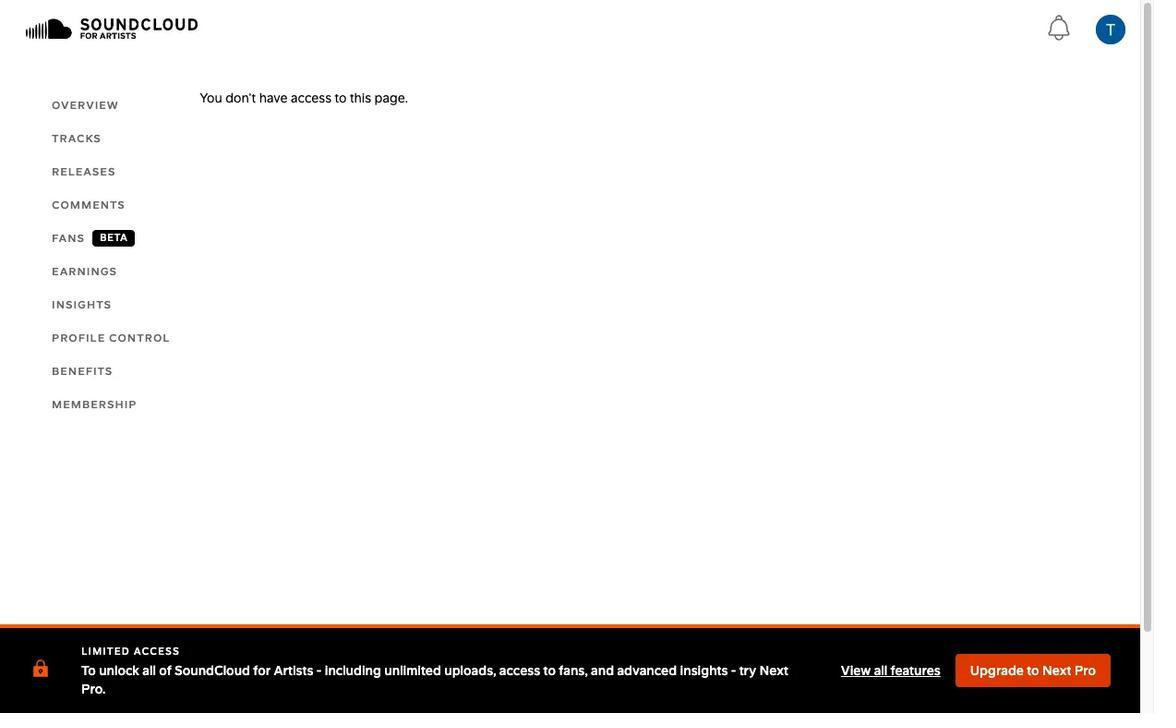 Task type: vqa. For each thing, say whether or not it's contained in the screenshot.
pro
yes



Task type: locate. For each thing, give the bounding box(es) containing it.
0 horizontal spatial access
[[291, 91, 332, 105]]

comments link
[[0, 188, 170, 222]]

-
[[317, 663, 322, 678], [731, 663, 736, 678]]

earnings
[[52, 265, 117, 278]]

don't
[[226, 91, 256, 105]]

unlock
[[99, 663, 139, 678]]

next
[[760, 663, 789, 678], [1043, 663, 1072, 678]]

all left of on the bottom of the page
[[143, 663, 156, 678]]

soundcloud for artists image
[[26, 18, 198, 39]]

soundcloud
[[175, 663, 250, 678]]

access right uploads,
[[500, 663, 541, 678]]

- left try
[[731, 663, 736, 678]]

profile control
[[52, 332, 170, 345]]

fans,
[[559, 663, 588, 678]]

this
[[350, 91, 371, 105]]

next left "pro"
[[1043, 663, 1072, 678]]

all
[[143, 663, 156, 678], [874, 663, 888, 678]]

1 vertical spatial access
[[500, 663, 541, 678]]

unlimited
[[384, 663, 441, 678]]

all right view
[[874, 663, 888, 678]]

- right artists
[[317, 663, 322, 678]]

membership link
[[0, 388, 170, 421]]

to left "this"
[[335, 91, 347, 105]]

releases
[[52, 165, 116, 178]]

1 next from the left
[[760, 663, 789, 678]]

membership
[[52, 398, 137, 411]]

access inside limited access to unlock all of soundcloud for artists - including unlimited uploads, access to fans, and advanced insights - try next pro.
[[500, 663, 541, 678]]

to left fans,
[[544, 663, 556, 678]]

earnings link
[[0, 255, 170, 288]]

1 horizontal spatial all
[[874, 663, 888, 678]]

1 horizontal spatial access
[[500, 663, 541, 678]]

0 horizontal spatial next
[[760, 663, 789, 678]]

2 horizontal spatial to
[[1027, 663, 1040, 678]]

view
[[841, 663, 871, 678]]

next inside limited access to unlock all of soundcloud for artists - including unlimited uploads, access to fans, and advanced insights - try next pro.
[[760, 663, 789, 678]]

you don't have access to this page.
[[200, 91, 408, 105]]

0 vertical spatial access
[[291, 91, 332, 105]]

1 horizontal spatial next
[[1043, 663, 1072, 678]]

0 horizontal spatial -
[[317, 663, 322, 678]]

to
[[335, 91, 347, 105], [544, 663, 556, 678], [1027, 663, 1040, 678]]

insights
[[680, 663, 728, 678]]

2 all from the left
[[874, 663, 888, 678]]

0 horizontal spatial to
[[335, 91, 347, 105]]

0 horizontal spatial all
[[143, 663, 156, 678]]

limited
[[81, 646, 130, 658]]

access
[[291, 91, 332, 105], [500, 663, 541, 678]]

access
[[134, 646, 180, 658]]

next inside button
[[1043, 663, 1072, 678]]

user avatar image
[[1096, 15, 1126, 44]]

1 horizontal spatial -
[[731, 663, 736, 678]]

including
[[325, 663, 381, 678]]

2 next from the left
[[1043, 663, 1072, 678]]

uploads,
[[444, 663, 496, 678]]

overview
[[52, 99, 119, 112]]

notification bell image
[[1045, 12, 1074, 42]]

access right have
[[291, 91, 332, 105]]

upgrade
[[971, 663, 1024, 678]]

view all features button
[[827, 654, 956, 687]]

next right try
[[760, 663, 789, 678]]

tracks link
[[0, 122, 170, 155]]

page.
[[375, 91, 408, 105]]

pro
[[1075, 663, 1096, 678]]

1 all from the left
[[143, 663, 156, 678]]

to right 'upgrade'
[[1027, 663, 1040, 678]]

1 horizontal spatial to
[[544, 663, 556, 678]]



Task type: describe. For each thing, give the bounding box(es) containing it.
to inside button
[[1027, 663, 1040, 678]]

benefits link
[[0, 355, 170, 388]]

1 - from the left
[[317, 663, 322, 678]]

view all features
[[841, 663, 941, 678]]

and
[[591, 663, 614, 678]]

to
[[81, 663, 96, 678]]

lock image
[[30, 657, 52, 679]]

tracks
[[52, 132, 101, 145]]

profile control link
[[0, 321, 170, 355]]

pro.
[[81, 682, 106, 696]]

fans
[[52, 232, 85, 245]]

have
[[259, 91, 288, 105]]

you
[[200, 91, 222, 105]]

profile
[[52, 332, 105, 345]]

comments
[[52, 199, 125, 212]]

insights link
[[0, 288, 170, 321]]

releases link
[[0, 155, 170, 188]]

2 - from the left
[[731, 663, 736, 678]]

try
[[740, 663, 757, 678]]

to inside limited access to unlock all of soundcloud for artists - including unlimited uploads, access to fans, and advanced insights - try next pro.
[[544, 663, 556, 678]]

all inside button
[[874, 663, 888, 678]]

limited access to unlock all of soundcloud for artists - including unlimited uploads, access to fans, and advanced insights - try next pro.
[[81, 646, 789, 696]]

insights
[[52, 298, 112, 311]]

upgrade to next pro
[[971, 663, 1096, 678]]

overview link
[[0, 89, 170, 122]]

benefits
[[52, 365, 113, 378]]

control
[[109, 332, 170, 345]]

advanced
[[617, 663, 677, 678]]

of
[[159, 663, 172, 678]]

all inside limited access to unlock all of soundcloud for artists - including unlimited uploads, access to fans, and advanced insights - try next pro.
[[143, 663, 156, 678]]

for
[[253, 663, 271, 678]]

artists
[[274, 663, 314, 678]]

features
[[891, 663, 941, 678]]

upgrade to next pro button
[[956, 654, 1111, 687]]

beta
[[100, 232, 128, 244]]



